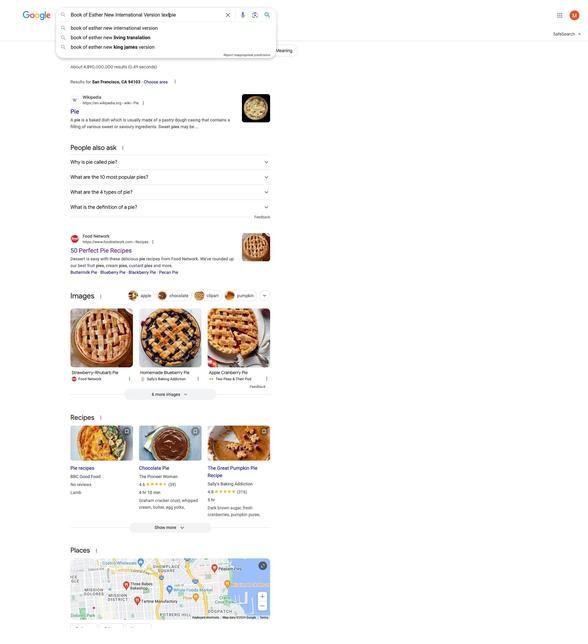 Task type: vqa. For each thing, say whether or not it's contained in the screenshot.
Keyboard shortcuts
no



Task type: locate. For each thing, give the bounding box(es) containing it.
list box
[[56, 23, 277, 52]]

None search field
[[0, 8, 277, 58]]

None text field
[[83, 100, 139, 106], [121, 101, 139, 105], [83, 239, 149, 245], [83, 100, 139, 106], [121, 101, 139, 105], [83, 239, 149, 245]]

search by image image
[[252, 11, 259, 19]]

None text field
[[133, 240, 149, 244]]

navigation
[[0, 27, 589, 60]]

pie from en.wikipedia.org image
[[242, 94, 271, 122]]

pie from www.foodnetwork.com image
[[242, 233, 271, 261]]

strawberry-rhubarb pie image
[[71, 308, 133, 367]]

map region
[[71, 558, 271, 620]]

map of pie image
[[71, 558, 271, 620]]

heading
[[71, 413, 95, 422], [71, 461, 132, 472], [139, 461, 201, 472], [208, 461, 269, 479]]



Task type: describe. For each thing, give the bounding box(es) containing it.
homemade blueberry pie image
[[139, 308, 202, 367]]

Search text field
[[71, 12, 221, 19]]

search by voice image
[[240, 11, 247, 19]]

google image
[[23, 11, 51, 20]]

apple cranberry pie image
[[208, 308, 271, 367]]

rated 4.8 out of 5, image
[[215, 490, 237, 493]]

rated 4.6 out of 5, image
[[146, 483, 167, 486]]



